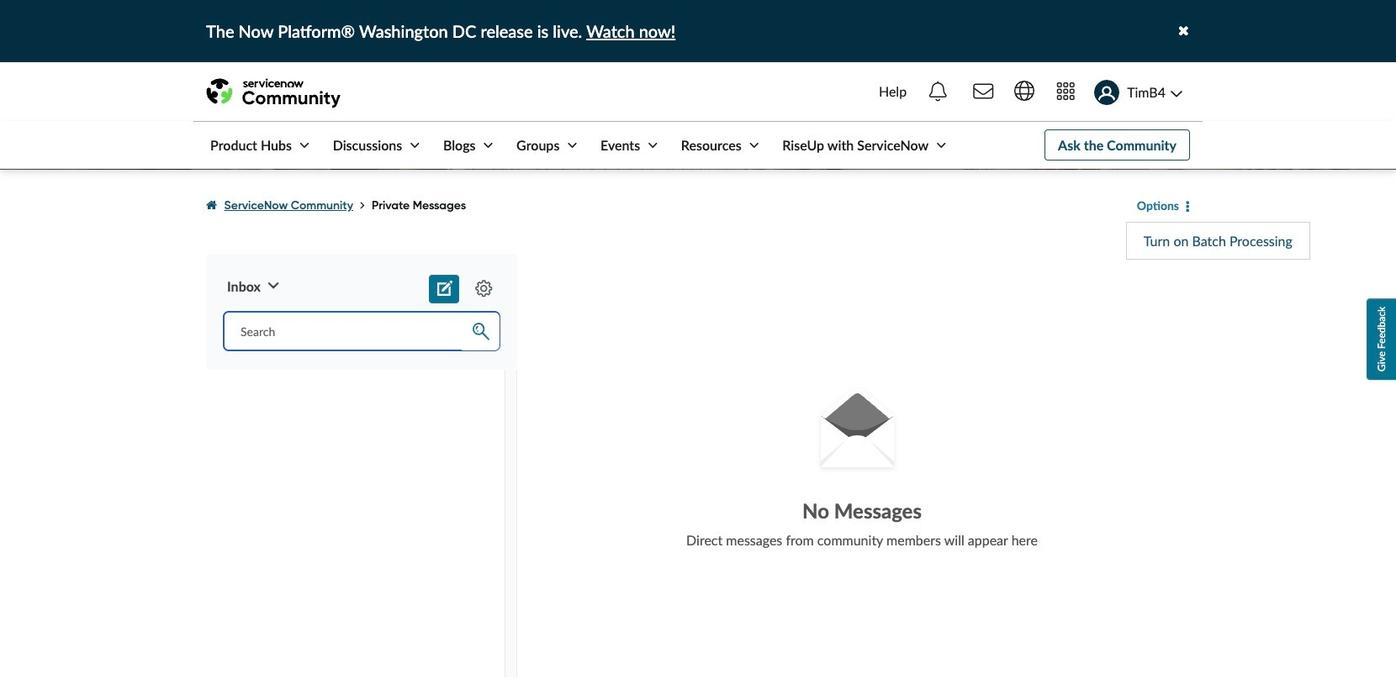 Task type: locate. For each thing, give the bounding box(es) containing it.
menu bar
[[194, 122, 950, 169]]

list item
[[1127, 227, 1310, 255]]

close image
[[1179, 24, 1189, 38]]

Search text field
[[223, 312, 501, 352]]

timb4 image
[[1095, 80, 1120, 105]]

list
[[206, 183, 1127, 229]]

language selector image
[[1015, 81, 1035, 101]]



Task type: vqa. For each thing, say whether or not it's contained in the screenshot.
the language selector image
yes



